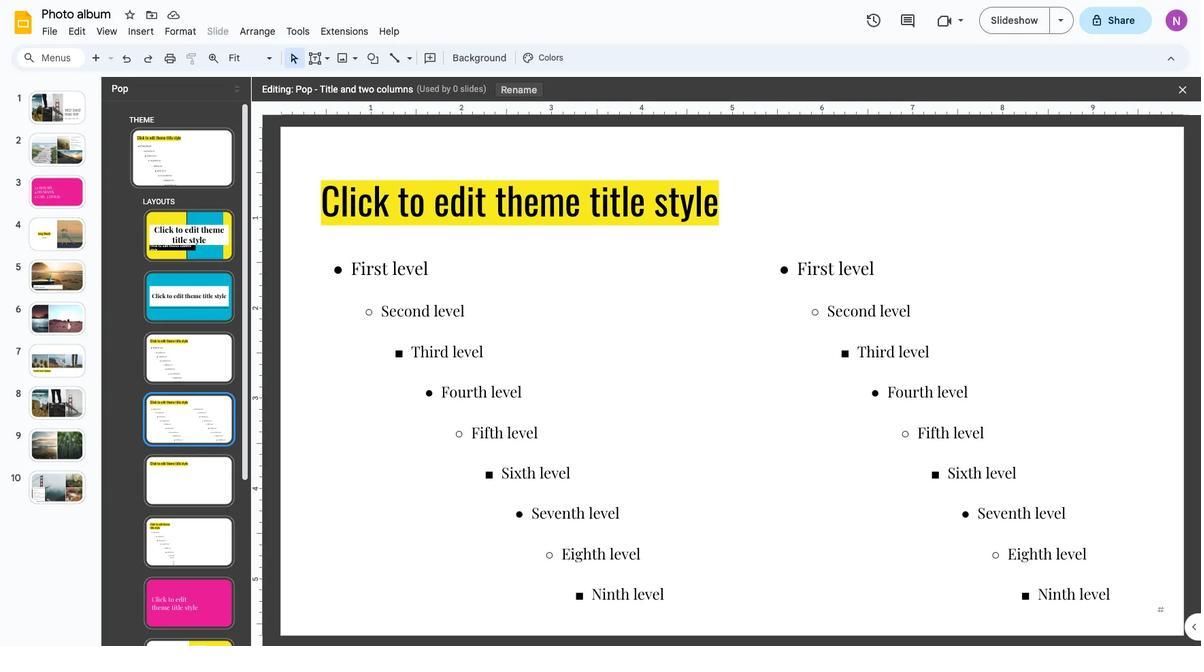 Task type: describe. For each thing, give the bounding box(es) containing it.
title
[[320, 84, 338, 95]]

colors
[[539, 52, 564, 63]]

Menus field
[[17, 48, 85, 67]]

-
[[315, 84, 318, 95]]

slides)
[[460, 84, 487, 94]]

two
[[359, 84, 374, 95]]

extensions
[[321, 25, 368, 37]]

tools
[[287, 25, 310, 37]]

format menu item
[[159, 23, 202, 39]]

view
[[97, 25, 117, 37]]

select line image
[[404, 49, 413, 54]]

1 horizontal spatial pop
[[296, 84, 313, 95]]

application containing slideshow
[[0, 0, 1202, 646]]

help menu item
[[374, 23, 405, 39]]

arrange
[[240, 25, 276, 37]]

slide menu item
[[207, 25, 229, 37]]

Zoom field
[[225, 48, 278, 68]]

pop inside pop option
[[112, 83, 128, 94]]

file menu item
[[37, 23, 63, 39]]

Zoom text field
[[227, 48, 265, 67]]

Star checkbox
[[121, 5, 140, 25]]

columns
[[377, 84, 413, 95]]

share button
[[1079, 7, 1153, 34]]

main toolbar
[[49, 0, 568, 602]]

shape image
[[365, 48, 381, 67]]

slideshow
[[991, 14, 1039, 27]]

editing:
[[262, 84, 293, 95]]

arrange menu item
[[234, 23, 281, 39]]

colors button
[[519, 48, 567, 68]]

pop option
[[112, 80, 231, 98]]

background
[[453, 52, 507, 64]]

0
[[453, 84, 458, 94]]

format
[[165, 25, 196, 37]]



Task type: locate. For each thing, give the bounding box(es) containing it.
pop
[[112, 83, 128, 94], [296, 84, 313, 95]]

edit menu item
[[63, 23, 91, 39]]

menu bar banner
[[0, 0, 1202, 646]]

slideshow button
[[980, 7, 1050, 34]]

tools menu item
[[281, 23, 315, 39]]

extensions menu item
[[315, 23, 374, 39]]

view menu item
[[91, 23, 123, 39]]

editing: pop - title and two columns (used by 0 slides)
[[262, 84, 487, 95]]

background button
[[447, 48, 513, 68]]

presentation options image
[[1058, 19, 1064, 22]]

menu bar
[[37, 18, 405, 40]]

rename
[[501, 84, 537, 96]]

pop down new slide with layout icon
[[112, 83, 128, 94]]

0 horizontal spatial pop
[[112, 83, 128, 94]]

view other themes list box
[[107, 79, 244, 99]]

menu bar containing file
[[37, 18, 405, 40]]

edit
[[69, 25, 86, 37]]

menu bar inside menu bar banner
[[37, 18, 405, 40]]

help
[[379, 25, 400, 37]]

pop left -
[[296, 84, 313, 95]]

slide
[[207, 25, 229, 37]]

file
[[42, 25, 58, 37]]

insert menu item
[[123, 23, 159, 39]]

and
[[341, 84, 356, 95]]

rename button
[[495, 82, 544, 97]]

Rename text field
[[37, 5, 119, 22]]

new slide with layout image
[[105, 49, 114, 54]]

insert
[[128, 25, 154, 37]]

(used
[[417, 84, 440, 94]]

by
[[442, 84, 451, 94]]

application
[[0, 0, 1202, 646]]

share
[[1109, 14, 1136, 27]]



Task type: vqa. For each thing, say whether or not it's contained in the screenshot.
the Last opened by me 11:09 AM 'element' at right
no



